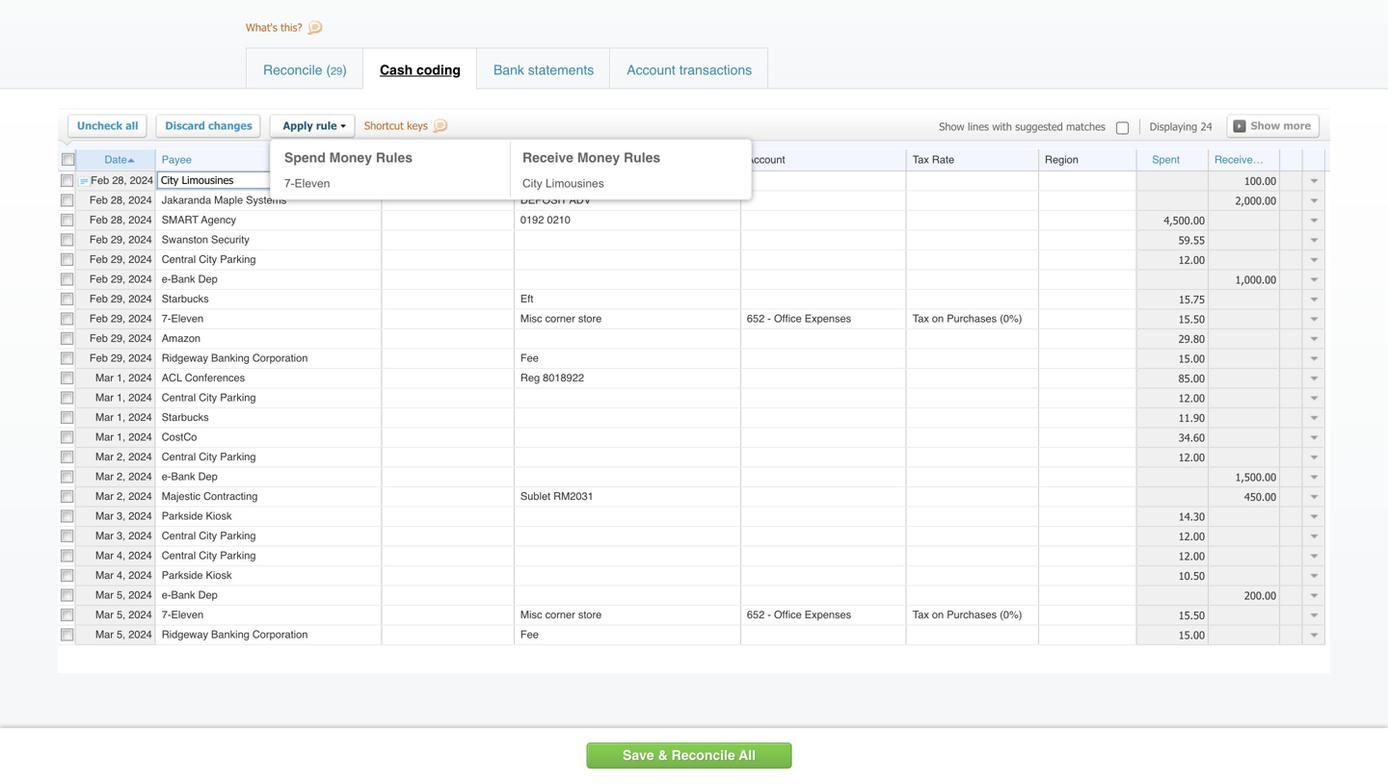 Task type: locate. For each thing, give the bounding box(es) containing it.
central for mar 4, 2024
[[162, 550, 196, 562]]

12.00 down 34.60
[[1179, 451, 1205, 464]]

1 misc from the top
[[521, 313, 542, 325]]

e- down feb 29, 2024 central city parking in the top of the page
[[162, 273, 171, 285]]

1 vertical spatial -
[[768, 609, 771, 621]]

0 horizontal spatial rules
[[376, 150, 413, 165]]

2 on from the top
[[932, 609, 944, 621]]

6 29, from the top
[[111, 332, 125, 344]]

1, down mar 1, 2024 starbucks
[[117, 431, 125, 443]]

1 vertical spatial office
[[774, 609, 802, 621]]

0 horizontal spatial account
[[627, 62, 676, 78]]

2 office from the top
[[774, 609, 802, 621]]

starbucks up costco on the bottom left of the page
[[162, 411, 209, 423]]

1 vertical spatial account
[[747, 154, 785, 166]]

2 3, from the top
[[117, 530, 125, 542]]

3 1, from the top
[[117, 411, 125, 423]]

1 vertical spatial 652 - office expenses
[[747, 609, 851, 621]]

0 vertical spatial parkside
[[162, 510, 203, 522]]

2 vertical spatial 28,
[[111, 214, 125, 226]]

2 e- from the top
[[162, 471, 171, 483]]

0 vertical spatial corner
[[545, 313, 575, 325]]

1 parkside from the top
[[162, 510, 203, 522]]

28, for feb 28, 2024 smart agency
[[111, 214, 125, 226]]

1, up mar 1, 2024 costco
[[117, 411, 125, 423]]

mar 1, 2024 starbucks
[[95, 411, 209, 423]]

0 vertical spatial 15.50
[[1179, 313, 1205, 326]]

0 vertical spatial 652
[[747, 313, 765, 325]]

e- down mar 4, 2024 parkside kiosk at the bottom left
[[162, 589, 171, 601]]

tax on purchases (0%)
[[913, 313, 1022, 325], [913, 609, 1022, 621]]

3 parking from the top
[[220, 451, 256, 463]]

0 vertical spatial kiosk
[[206, 510, 232, 522]]

misc for feb 29, 2024 7-eleven
[[521, 313, 542, 325]]

2 tax on purchases (0%) from the top
[[913, 609, 1022, 621]]

2, for 450.00
[[117, 490, 125, 503]]

1 vertical spatial e-
[[162, 471, 171, 483]]

1 vertical spatial 652
[[747, 609, 765, 621]]

1 vertical spatial (0%)
[[1000, 609, 1022, 621]]

parkside down mar 4, 2024 central city parking at the left bottom of the page
[[162, 570, 203, 582]]

-
[[768, 313, 771, 325], [768, 609, 771, 621]]

8 mar from the top
[[95, 510, 114, 522]]

1 - from the top
[[768, 313, 771, 325]]

)
[[342, 62, 347, 78]]

corner
[[545, 313, 575, 325], [545, 609, 575, 621]]

show inside show more link
[[1251, 119, 1280, 132]]

5 mar from the top
[[95, 451, 114, 463]]

received
[[1215, 154, 1259, 166]]

1 fee from the top
[[521, 352, 539, 364]]

2024 for feb 29, 2024 starbucks
[[128, 293, 152, 305]]

mar for mar 3, 2024 parkside kiosk
[[95, 510, 114, 522]]

1 tax from the top
[[913, 154, 929, 166]]

rules right receive
[[624, 150, 661, 165]]

mar 3, 2024 parkside kiosk
[[95, 510, 232, 522]]

city for mar 4, 2024 central city parking
[[199, 550, 217, 562]]

2024 for feb 29, 2024 ridgeway banking corporation
[[128, 352, 152, 364]]

kiosk for 10.50
[[206, 570, 232, 582]]

0 vertical spatial dep
[[198, 273, 218, 285]]

2 vertical spatial 5,
[[117, 629, 125, 641]]

bank up majestic
[[171, 471, 195, 483]]

2 expenses from the top
[[805, 609, 851, 621]]

3 e- from the top
[[162, 589, 171, 601]]

1 (0%) from the top
[[1000, 313, 1022, 325]]

eleven up the mar 5, 2024 ridgeway banking corporation
[[171, 609, 204, 621]]

29, down feb 28, 2024 smart agency
[[111, 234, 125, 246]]

office for feb 29, 2024 7-eleven
[[774, 313, 802, 325]]

1 banking from the top
[[211, 352, 250, 364]]

0 vertical spatial banking
[[211, 352, 250, 364]]

1 kiosk from the top
[[206, 510, 232, 522]]

bank
[[494, 62, 524, 78], [171, 273, 195, 285], [171, 471, 195, 483], [171, 589, 195, 601]]

comments image
[[76, 174, 91, 186]]

15.50 down 10.50
[[1179, 609, 1205, 622]]

city up 'contracting'
[[199, 451, 217, 463]]

mar for mar 2, 2024 central city parking
[[95, 451, 114, 463]]

mar 5, 2024 7-eleven
[[95, 609, 204, 621]]

2 vertical spatial e-
[[162, 589, 171, 601]]

0 vertical spatial 7-
[[284, 177, 295, 190]]

e- down mar 2, 2024 central city parking
[[162, 471, 171, 483]]

1 horizontal spatial account
[[747, 154, 785, 166]]

1 mar from the top
[[95, 372, 114, 384]]

1 vertical spatial 5,
[[117, 609, 125, 621]]

15.50 up 29.80
[[1179, 313, 1205, 326]]

fee for mar 5, 2024 ridgeway banking corporation
[[521, 629, 539, 641]]

15.50
[[1179, 313, 1205, 326], [1179, 609, 1205, 622]]

29, up feb 29, 2024 e-bank dep
[[111, 253, 125, 265]]

0210
[[547, 214, 571, 226]]

1 misc corner store from the top
[[521, 313, 602, 325]]

parkside down majestic
[[162, 510, 203, 522]]

eleven down the spend
[[295, 177, 330, 190]]

1 vertical spatial tax
[[913, 313, 929, 325]]

1 vertical spatial on
[[932, 609, 944, 621]]

2 ridgeway from the top
[[162, 629, 208, 641]]

12.00 for mar 1, 2024 central city parking
[[1179, 392, 1205, 405]]

29, up feb 29, 2024 starbucks
[[111, 273, 125, 285]]

13 mar from the top
[[95, 609, 114, 621]]

2 15.00 from the top
[[1179, 629, 1205, 642]]

4 parking from the top
[[220, 530, 256, 542]]

1 vertical spatial 28,
[[111, 194, 125, 206]]

contracting
[[204, 490, 258, 503]]

banking for mar 5, 2024 ridgeway banking corporation
[[211, 629, 250, 641]]

2 fee from the top
[[521, 629, 539, 641]]

0 vertical spatial 2,
[[117, 451, 125, 463]]

1 vertical spatial 4,
[[117, 570, 125, 582]]

mar for mar 4, 2024 parkside kiosk
[[95, 570, 114, 582]]

eleven up amazon
[[171, 313, 204, 325]]

29, up feb 29, 2024 amazon
[[111, 313, 125, 325]]

2 5, from the top
[[117, 609, 125, 621]]

money down rule
[[329, 150, 372, 165]]

7-
[[284, 177, 295, 190], [162, 313, 171, 325], [162, 609, 171, 621]]

discard changes
[[165, 119, 252, 132]]

central down swanston
[[162, 253, 196, 265]]

show for show more
[[1251, 119, 1280, 132]]

2 kiosk from the top
[[206, 570, 232, 582]]

6 mar from the top
[[95, 471, 114, 483]]

1 on from the top
[[932, 313, 944, 325]]

2 misc corner store from the top
[[521, 609, 602, 621]]

1 3, from the top
[[117, 510, 125, 522]]

29, for 15.75
[[111, 293, 125, 305]]

tax
[[913, 154, 929, 166], [913, 313, 929, 325], [913, 609, 929, 621]]

2 dep from the top
[[198, 471, 218, 483]]

2 652 from the top
[[747, 609, 765, 621]]

central for mar 2, 2024
[[162, 451, 196, 463]]

5 central from the top
[[162, 550, 196, 562]]

banking down "mar 5, 2024 e-bank dep"
[[211, 629, 250, 641]]

feb for 15.75
[[90, 293, 108, 305]]

3 2, from the top
[[117, 490, 125, 503]]

2 - from the top
[[768, 609, 771, 621]]

2 vertical spatial 7-
[[162, 609, 171, 621]]

3 mar from the top
[[95, 411, 114, 423]]

dep down feb 29, 2024 central city parking in the top of the page
[[198, 273, 218, 285]]

city up mar 4, 2024 central city parking at the left bottom of the page
[[199, 530, 217, 542]]

1 parking from the top
[[220, 253, 256, 265]]

1 store from the top
[[578, 313, 602, 325]]

mar for mar 5, 2024 7-eleven
[[95, 609, 114, 621]]

2 12.00 from the top
[[1179, 392, 1205, 405]]

1 652 from the top
[[747, 313, 765, 325]]

0 vertical spatial e-
[[162, 273, 171, 285]]

dep up the mar 5, 2024 ridgeway banking corporation
[[198, 589, 218, 601]]

all
[[126, 119, 138, 132]]

1 tax on purchases (0%) from the top
[[913, 313, 1022, 325]]

0 vertical spatial (0%)
[[1000, 313, 1022, 325]]

mar for mar 5, 2024 e-bank dep
[[95, 589, 114, 601]]

what's this? link
[[246, 21, 325, 38]]

ridgeway down amazon
[[162, 352, 208, 364]]

28,
[[112, 174, 127, 186], [111, 194, 125, 206], [111, 214, 125, 226]]

purchases
[[947, 313, 997, 325], [947, 609, 997, 621]]

1 652 - office expenses from the top
[[747, 313, 851, 325]]

12.00 for mar 2, 2024 central city parking
[[1179, 451, 1205, 464]]

1 vertical spatial store
[[578, 609, 602, 621]]

652 - office expenses for feb 29, 2024 7-eleven
[[747, 313, 851, 325]]

0 vertical spatial ridgeway
[[162, 352, 208, 364]]

3, down mar 3, 2024 parkside kiosk
[[117, 530, 125, 542]]

2024 for mar 2, 2024 central city parking
[[128, 451, 152, 463]]

store for mar 5, 2024 7-eleven
[[578, 609, 602, 621]]

apply rule button
[[270, 119, 349, 132]]

on for mar 5, 2024 7-eleven
[[932, 609, 944, 621]]

1 vertical spatial eleven
[[171, 313, 204, 325]]

show left more
[[1251, 119, 1280, 132]]

mar 2, 2024 e-bank dep
[[95, 471, 218, 483]]

3 central from the top
[[162, 451, 196, 463]]

0 horizontal spatial limousines
[[183, 174, 237, 186]]

0 vertical spatial 652 - office expenses
[[747, 313, 851, 325]]

0 vertical spatial tax on purchases (0%)
[[913, 313, 1022, 325]]

2 1, from the top
[[117, 392, 125, 404]]

2 652 - office expenses from the top
[[747, 609, 851, 621]]

- for feb 29, 2024 7-eleven
[[768, 313, 771, 325]]

2 vertical spatial eleven
[[171, 609, 204, 621]]

central down "acl"
[[162, 392, 196, 404]]

bank down feb 29, 2024 central city parking in the top of the page
[[171, 273, 195, 285]]

4, up "mar 5, 2024 e-bank dep"
[[117, 570, 125, 582]]

costco
[[162, 431, 197, 443]]

2024 for mar 1, 2024 starbucks
[[128, 411, 152, 423]]

rules down shortcut keys
[[376, 150, 413, 165]]

7- up systems
[[284, 177, 295, 190]]

central up mar 4, 2024 central city parking at the left bottom of the page
[[162, 530, 196, 542]]

0 vertical spatial on
[[932, 313, 944, 325]]

2 parking from the top
[[220, 392, 256, 404]]

4 12.00 from the top
[[1179, 530, 1205, 543]]

1 horizontal spatial show
[[1251, 119, 1280, 132]]

feb for 15.50
[[90, 313, 108, 325]]

account for account
[[747, 154, 785, 166]]

apply rule
[[283, 119, 337, 132]]

2 store from the top
[[578, 609, 602, 621]]

1 vertical spatial parkside
[[162, 570, 203, 582]]

city limousines up deposit adv
[[523, 177, 604, 190]]

15.00 for feb 29, 2024 ridgeway banking corporation
[[1179, 352, 1205, 365]]

2 rules from the left
[[624, 150, 661, 165]]

central for mar 1, 2024
[[162, 392, 196, 404]]

2 money from the left
[[577, 150, 620, 165]]

5 parking from the top
[[220, 550, 256, 562]]

money for receive
[[577, 150, 620, 165]]

shortcut
[[364, 119, 404, 132]]

0 vertical spatial corporation
[[252, 352, 308, 364]]

2024 for mar 4, 2024 central city parking
[[128, 550, 152, 562]]

2 vertical spatial dep
[[198, 589, 218, 601]]

show lines with suggested matches
[[939, 120, 1106, 133]]

652 - office expenses for mar 5, 2024 7-eleven
[[747, 609, 851, 621]]

1 vertical spatial 15.00
[[1179, 629, 1205, 642]]

12.00 down 59.55
[[1179, 253, 1205, 266]]

12 mar from the top
[[95, 589, 114, 601]]

0 vertical spatial 3,
[[117, 510, 125, 522]]

14 mar from the top
[[95, 629, 114, 641]]

feb for 4,500.00
[[90, 214, 108, 226]]

starbucks for 15.75
[[162, 293, 209, 305]]

1 vertical spatial 7-
[[162, 313, 171, 325]]

central down costco on the bottom left of the page
[[162, 451, 196, 463]]

1, up mar 1, 2024 starbucks
[[117, 392, 125, 404]]

save
[[623, 748, 654, 764]]

2 vertical spatial 2,
[[117, 490, 125, 503]]

description
[[521, 154, 574, 166]]

adv
[[570, 194, 591, 206]]

1, down feb 29, 2024 amazon
[[117, 372, 125, 384]]

0 horizontal spatial money
[[329, 150, 372, 165]]

0 vertical spatial account
[[627, 62, 676, 78]]

1 12.00 from the top
[[1179, 253, 1205, 266]]

2 parkside from the top
[[162, 570, 203, 582]]

parkside for 10.50
[[162, 570, 203, 582]]

1 horizontal spatial money
[[577, 150, 620, 165]]

3 dep from the top
[[198, 589, 218, 601]]

11 mar from the top
[[95, 570, 114, 582]]

1 vertical spatial fee
[[521, 629, 539, 641]]

swanston
[[162, 234, 208, 246]]

12.00 down 14.30
[[1179, 530, 1205, 543]]

15.75
[[1179, 293, 1205, 306]]

1 e- from the top
[[162, 273, 171, 285]]

1 vertical spatial dep
[[198, 471, 218, 483]]

1 15.00 from the top
[[1179, 352, 1205, 365]]

dep up 'contracting'
[[198, 471, 218, 483]]

1 starbucks from the top
[[162, 293, 209, 305]]

show left lines
[[939, 120, 965, 133]]

1 vertical spatial misc
[[521, 609, 542, 621]]

1 vertical spatial purchases
[[947, 609, 997, 621]]

date
[[105, 154, 127, 166]]

1 vertical spatial 3,
[[117, 530, 125, 542]]

1 vertical spatial 2,
[[117, 471, 125, 483]]

0 vertical spatial office
[[774, 313, 802, 325]]

0 vertical spatial 4,
[[117, 550, 125, 562]]

29, up feb 29, 2024 7-eleven
[[111, 293, 125, 305]]

money up adv
[[577, 150, 620, 165]]

0 vertical spatial starbucks
[[162, 293, 209, 305]]

save & reconcile all link
[[587, 743, 792, 769]]

mar 4, 2024 central city parking
[[95, 550, 256, 562]]

feb 28, 2024 smart agency
[[90, 214, 236, 226]]

4 central from the top
[[162, 530, 196, 542]]

account
[[627, 62, 676, 78], [747, 154, 785, 166]]

money
[[329, 150, 372, 165], [577, 150, 620, 165]]

11.90
[[1179, 411, 1205, 424]]

rm2031
[[554, 490, 594, 503]]

fee for feb 29, 2024 ridgeway banking corporation
[[521, 352, 539, 364]]

1 5, from the top
[[117, 589, 125, 601]]

1 expenses from the top
[[805, 313, 851, 325]]

7- down "mar 5, 2024 e-bank dep"
[[162, 609, 171, 621]]

account transactions
[[627, 62, 752, 78]]

1 vertical spatial ridgeway
[[162, 629, 208, 641]]

starbucks
[[162, 293, 209, 305], [162, 411, 209, 423]]

1 1, from the top
[[117, 372, 125, 384]]

kiosk down mar 4, 2024 central city parking at the left bottom of the page
[[206, 570, 232, 582]]

bank down mar 4, 2024 parkside kiosk at the bottom left
[[171, 589, 195, 601]]

5, up mar 5, 2024 7-eleven
[[117, 589, 125, 601]]

ridgeway down mar 5, 2024 7-eleven
[[162, 629, 208, 641]]

652 - office expenses
[[747, 313, 851, 325], [747, 609, 851, 621]]

1 corporation from the top
[[252, 352, 308, 364]]

city down security
[[199, 253, 217, 265]]

city up deposit
[[523, 177, 542, 190]]

1 vertical spatial tax on purchases (0%)
[[913, 609, 1022, 621]]

money for spend
[[329, 150, 372, 165]]

1 dep from the top
[[198, 273, 218, 285]]

0 vertical spatial eleven
[[295, 177, 330, 190]]

region
[[1045, 154, 1079, 166]]

0 vertical spatial 15.00
[[1179, 352, 1205, 365]]

ridgeway
[[162, 352, 208, 364], [162, 629, 208, 641]]

mar 1, 2024 central city parking
[[95, 392, 256, 404]]

7 mar from the top
[[95, 490, 114, 503]]

0 vertical spatial -
[[768, 313, 771, 325]]

1 vertical spatial expenses
[[805, 609, 851, 621]]

feb 28, 2024 jakaranda maple systems
[[90, 194, 287, 206]]

2 15.50 from the top
[[1179, 609, 1205, 622]]

mar 5, 2024 e-bank dep
[[95, 589, 218, 601]]

feb 29, 2024 swanston security
[[90, 234, 249, 246]]

tax on purchases (0%) for mar 5, 2024 7-eleven
[[913, 609, 1022, 621]]

(0%) for mar 5, 2024 7-eleven
[[1000, 609, 1022, 621]]

0 vertical spatial misc corner store
[[521, 313, 602, 325]]

0 vertical spatial expenses
[[805, 313, 851, 325]]

1 vertical spatial misc corner store
[[521, 609, 602, 621]]

show for show lines with suggested matches
[[939, 120, 965, 133]]

fee
[[521, 352, 539, 364], [521, 629, 539, 641]]

ridgeway for mar 5, 2024
[[162, 629, 208, 641]]

29, down feb 29, 2024 amazon
[[111, 352, 125, 364]]

feb 29, 2024 central city parking
[[90, 253, 256, 265]]

15.50 for mar 5, 2024 7-eleven
[[1179, 609, 1205, 622]]

2024 for mar 5, 2024 ridgeway banking corporation
[[128, 629, 152, 641]]

29, for 59.55
[[111, 234, 125, 246]]

central down mar 3, 2024 central city parking
[[162, 550, 196, 562]]

e- for 1,500.00
[[162, 471, 171, 483]]

1,
[[117, 372, 125, 384], [117, 392, 125, 404], [117, 411, 125, 423], [117, 431, 125, 443]]

2024 for feb 29, 2024 e-bank dep
[[128, 273, 152, 285]]

200.00
[[1244, 589, 1277, 602]]

0 vertical spatial store
[[578, 313, 602, 325]]

7- up amazon
[[162, 313, 171, 325]]

city down conferences
[[199, 392, 217, 404]]

1 vertical spatial 15.50
[[1179, 609, 1205, 622]]

save & reconcile all
[[623, 748, 756, 764]]

cash coding link
[[363, 49, 476, 88]]

limousines up maple
[[183, 174, 237, 186]]

corporation
[[252, 352, 308, 364], [252, 629, 308, 641]]

feb for 15.00
[[90, 352, 108, 364]]

2024
[[130, 174, 153, 186], [128, 194, 152, 206], [128, 214, 152, 226], [128, 234, 152, 246], [128, 253, 152, 265], [128, 273, 152, 285], [128, 293, 152, 305], [128, 313, 152, 325], [128, 332, 152, 344], [128, 352, 152, 364], [128, 372, 152, 384], [128, 392, 152, 404], [128, 411, 152, 423], [128, 431, 152, 443], [128, 451, 152, 463], [128, 471, 152, 483], [128, 490, 152, 503], [128, 510, 152, 522], [128, 530, 152, 542], [128, 550, 152, 562], [128, 570, 152, 582], [128, 589, 152, 601], [128, 609, 152, 621], [128, 629, 152, 641]]

2 29, from the top
[[111, 253, 125, 265]]

rules
[[376, 150, 413, 165], [624, 150, 661, 165]]

majestic
[[162, 490, 201, 503]]

1 horizontal spatial rules
[[624, 150, 661, 165]]

4, up mar 4, 2024 parkside kiosk at the bottom left
[[117, 550, 125, 562]]

banking up conferences
[[211, 352, 250, 364]]

1 money from the left
[[329, 150, 372, 165]]

limousines up adv
[[546, 177, 604, 190]]

corporation for mar 5, 2024 ridgeway banking corporation
[[252, 629, 308, 641]]

1 vertical spatial kiosk
[[206, 570, 232, 582]]

kiosk down 'contracting'
[[206, 510, 232, 522]]

2024 for mar 5, 2024 7-eleven
[[128, 609, 152, 621]]

3, for 14.30
[[117, 510, 125, 522]]

0 vertical spatial tax
[[913, 154, 929, 166]]

2 banking from the top
[[211, 629, 250, 641]]

city for mar 1, 2024 central city parking
[[199, 392, 217, 404]]

0017-
[[521, 174, 548, 186]]

0 vertical spatial fee
[[521, 352, 539, 364]]

2 corporation from the top
[[252, 629, 308, 641]]

1 15.50 from the top
[[1179, 313, 1205, 326]]

2, for 1,500.00
[[117, 471, 125, 483]]

3 12.00 from the top
[[1179, 451, 1205, 464]]

0 vertical spatial misc
[[521, 313, 542, 325]]

1 vertical spatial corporation
[[252, 629, 308, 641]]

1 central from the top
[[162, 253, 196, 265]]

coding
[[417, 62, 461, 78]]

1 purchases from the top
[[947, 313, 997, 325]]

1 vertical spatial banking
[[211, 629, 250, 641]]

account for account transactions
[[627, 62, 676, 78]]

banking
[[211, 352, 250, 364], [211, 629, 250, 641]]

12.00 up 11.90
[[1179, 392, 1205, 405]]

1 29, from the top
[[111, 234, 125, 246]]

None text field
[[157, 171, 382, 189]]

2 4, from the top
[[117, 570, 125, 582]]

652 for mar 5, 2024 7-eleven
[[747, 609, 765, 621]]

1 vertical spatial starbucks
[[162, 411, 209, 423]]

bank left statements
[[494, 62, 524, 78]]

starbucks down feb 29, 2024 e-bank dep
[[162, 293, 209, 305]]

spend
[[284, 150, 326, 165]]

3, down mar 2, 2024 e-bank dep
[[117, 510, 125, 522]]

feb for 12.00
[[90, 253, 108, 265]]

with
[[992, 120, 1012, 133]]

7 29, from the top
[[111, 352, 125, 364]]

0 horizontal spatial show
[[939, 120, 965, 133]]

feb
[[91, 174, 109, 186], [90, 194, 108, 206], [90, 214, 108, 226], [90, 234, 108, 246], [90, 253, 108, 265], [90, 273, 108, 285], [90, 293, 108, 305], [90, 313, 108, 325], [90, 332, 108, 344], [90, 352, 108, 364]]

1 4, from the top
[[117, 550, 125, 562]]

&
[[658, 748, 668, 764]]

parkside for 14.30
[[162, 510, 203, 522]]

29, for 15.00
[[111, 352, 125, 364]]

parking
[[220, 253, 256, 265], [220, 392, 256, 404], [220, 451, 256, 463], [220, 530, 256, 542], [220, 550, 256, 562]]

12.00 up 10.50
[[1179, 550, 1205, 563]]

0 vertical spatial 5,
[[117, 589, 125, 601]]

2024 for feb 29, 2024 amazon
[[128, 332, 152, 344]]

city down mar 3, 2024 central city parking
[[199, 550, 217, 562]]

bank for 1,000.00
[[171, 273, 195, 285]]

15.00 up 85.00
[[1179, 352, 1205, 365]]

3 5, from the top
[[117, 629, 125, 641]]

security
[[211, 234, 249, 246]]

deposit adv
[[521, 194, 591, 206]]

15.00 down 10.50
[[1179, 629, 1205, 642]]

5, down mar 5, 2024 7-eleven
[[117, 629, 125, 641]]

15.00 for mar 5, 2024 ridgeway banking corporation
[[1179, 629, 1205, 642]]

5 29, from the top
[[111, 313, 125, 325]]

0 vertical spatial 28,
[[112, 174, 127, 186]]

dep for 200.00
[[198, 589, 218, 601]]

mar 2, 2024 majestic contracting
[[95, 490, 258, 503]]

4 mar from the top
[[95, 431, 114, 443]]

city limousines
[[162, 174, 237, 186], [523, 177, 604, 190]]

store
[[578, 313, 602, 325], [578, 609, 602, 621]]

1 corner from the top
[[545, 313, 575, 325]]

2 corner from the top
[[545, 609, 575, 621]]

29, down feb 29, 2024 7-eleven
[[111, 332, 125, 344]]

2 mar from the top
[[95, 392, 114, 404]]

9 mar from the top
[[95, 530, 114, 542]]

central for feb 29, 2024
[[162, 253, 196, 265]]

mar for mar 4, 2024 central city parking
[[95, 550, 114, 562]]

1 ridgeway from the top
[[162, 352, 208, 364]]

city limousines up feb 28, 2024 jakaranda maple systems
[[162, 174, 237, 186]]

city
[[162, 174, 180, 186], [523, 177, 542, 190], [199, 253, 217, 265], [199, 392, 217, 404], [199, 451, 217, 463], [199, 530, 217, 542], [199, 550, 217, 562]]

2 central from the top
[[162, 392, 196, 404]]

5 12.00 from the top
[[1179, 550, 1205, 563]]

2 vertical spatial tax
[[913, 609, 929, 621]]

1 office from the top
[[774, 313, 802, 325]]

4 29, from the top
[[111, 293, 125, 305]]

5, down "mar 5, 2024 e-bank dep"
[[117, 609, 125, 621]]

- for mar 5, 2024 7-eleven
[[768, 609, 771, 621]]

eleven
[[295, 177, 330, 190], [171, 313, 204, 325], [171, 609, 204, 621]]

4, for 10.50
[[117, 570, 125, 582]]

kiosk for 14.30
[[206, 510, 232, 522]]

1 vertical spatial corner
[[545, 609, 575, 621]]

4 1, from the top
[[117, 431, 125, 443]]

corner for feb 29, 2024 7-eleven
[[545, 313, 575, 325]]

discard changes link
[[162, 114, 262, 139]]

2 tax from the top
[[913, 313, 929, 325]]

0 vertical spatial purchases
[[947, 313, 997, 325]]

34.60
[[1179, 431, 1205, 444]]

1 rules from the left
[[376, 150, 413, 165]]



Task type: describe. For each thing, give the bounding box(es) containing it.
uncheck
[[77, 119, 122, 132]]

2024 for mar 1, 2024 acl conferences
[[128, 372, 152, 384]]

cash coding
[[380, 62, 461, 78]]

displaying
[[1150, 120, 1197, 133]]

sublet rm2031
[[521, 490, 594, 503]]

corner for mar 5, 2024 7-eleven
[[545, 609, 575, 621]]

payee
[[162, 154, 192, 166]]

agency
[[201, 214, 236, 226]]

feb 29, 2024 7-eleven
[[90, 313, 204, 325]]

0192
[[521, 214, 544, 226]]

parking for mar 1, 2024 central city parking
[[220, 392, 256, 404]]

2024 for feb 28, 2024 smart agency
[[128, 214, 152, 226]]

tax for feb 29, 2024 7-eleven
[[913, 313, 929, 325]]

2024 for mar 2, 2024 majestic contracting
[[128, 490, 152, 503]]

mar 1, 2024 acl conferences
[[95, 372, 245, 384]]

2024 for mar 1, 2024 central city parking
[[128, 392, 152, 404]]

8018922
[[543, 372, 584, 384]]

mar 2, 2024 central city parking
[[95, 451, 256, 463]]

what's this?
[[246, 21, 302, 34]]

mar 4, 2024 parkside kiosk
[[95, 570, 232, 582]]

0 horizontal spatial city limousines
[[162, 174, 237, 186]]

parking for feb 29, 2024 central city parking
[[220, 253, 256, 265]]

mar for mar 1, 2024 costco
[[95, 431, 114, 443]]

2024 for feb 29, 2024 central city parking
[[128, 253, 152, 265]]

tax for mar 5, 2024 7-eleven
[[913, 609, 929, 621]]

2024 for mar 3, 2024 central city parking
[[128, 530, 152, 542]]

2024 for mar 2, 2024 e-bank dep
[[128, 471, 152, 483]]

eleven for feb 29, 2024 7-eleven
[[171, 313, 204, 325]]

85.00
[[1179, 372, 1205, 385]]

reconcile ( 29 )
[[263, 62, 347, 78]]

matches
[[1066, 120, 1106, 133]]

misc corner store for mar 5, 2024 7-eleven
[[521, 609, 602, 621]]

feb 29, 2024 e-bank dep
[[90, 273, 218, 285]]

1, for 11.90
[[117, 411, 125, 423]]

450.00
[[1244, 490, 1277, 504]]

part
[[548, 174, 567, 186]]

1,500.00
[[1235, 471, 1277, 484]]

5, for 15.50
[[117, 609, 125, 621]]

show more link
[[1234, 114, 1321, 139]]

misc for mar 5, 2024 7-eleven
[[521, 609, 542, 621]]

banking for feb 29, 2024 ridgeway banking corporation
[[211, 352, 250, 364]]

1, for 34.60
[[117, 431, 125, 443]]

2,000.00
[[1235, 194, 1277, 207]]

(0%) for feb 29, 2024 7-eleven
[[1000, 313, 1022, 325]]

59.55
[[1179, 234, 1205, 247]]

1, for 12.00
[[117, 392, 125, 404]]

2024 for feb 29, 2024 swanston security
[[128, 234, 152, 246]]

statements
[[528, 62, 594, 78]]

more
[[1284, 119, 1311, 132]]

bank for 200.00
[[171, 589, 195, 601]]

1 2, from the top
[[117, 451, 125, 463]]

receive money rules
[[523, 150, 661, 165]]

24
[[1201, 120, 1212, 133]]

eft
[[521, 293, 533, 305]]

mar 5, 2024 ridgeway banking corporation
[[95, 629, 308, 641]]

tax on purchases (0%) for feb 29, 2024 7-eleven
[[913, 313, 1022, 325]]

deposit
[[521, 194, 567, 206]]

rules for spend money rules
[[376, 150, 413, 165]]

1,000.00
[[1235, 273, 1277, 286]]

1 horizontal spatial city limousines
[[523, 177, 604, 190]]

dep for 1,000.00
[[198, 273, 218, 285]]

cash
[[380, 62, 413, 78]]

bank statements link
[[477, 49, 609, 88]]

3, for 12.00
[[117, 530, 125, 542]]

mar for mar 3, 2024 central city parking
[[95, 530, 114, 542]]

displaying 24
[[1150, 120, 1212, 133]]

mar for mar 2, 2024 majestic contracting
[[95, 490, 114, 503]]

3 29, from the top
[[111, 273, 125, 285]]

feb 28, 2024
[[91, 174, 153, 186]]

jakaranda
[[162, 194, 211, 206]]

mar for mar 1, 2024 central city parking
[[95, 392, 114, 404]]

feb 29, 2024 amazon
[[90, 332, 201, 344]]

starbucks for 11.90
[[162, 411, 209, 423]]

spend money rules
[[284, 150, 413, 165]]

mar for mar 5, 2024 ridgeway banking corporation
[[95, 629, 114, 641]]

Show lines with suggested matches checkbox
[[1110, 122, 1134, 134]]

ridgeway for feb 29, 2024
[[162, 352, 208, 364]]

12.00 for mar 4, 2024 central city parking
[[1179, 550, 1205, 563]]

reg 8018922
[[521, 372, 584, 384]]

feb 29, 2024 starbucks
[[90, 293, 209, 305]]

2024 for mar 1, 2024 costco
[[128, 431, 152, 443]]

expenses for mar 5, 2024 7-eleven
[[805, 609, 851, 621]]

what's
[[246, 21, 277, 34]]

mar 3, 2024 central city parking
[[95, 530, 256, 542]]

dep for 1,500.00
[[198, 471, 218, 483]]

systems
[[246, 194, 287, 206]]

14.30
[[1179, 510, 1205, 523]]

29, for 29.80
[[111, 332, 125, 344]]

city down payee
[[162, 174, 180, 186]]

rule
[[316, 119, 337, 132]]

0192 0210
[[521, 214, 571, 226]]

4,500.00
[[1164, 214, 1205, 227]]

maple
[[214, 194, 243, 206]]

feb 29, 2024 ridgeway banking corporation
[[90, 352, 308, 364]]

expenses for feb 29, 2024 7-eleven
[[805, 313, 851, 325]]

e- for 1,000.00
[[162, 273, 171, 285]]

purchases for mar 5, 2024 7-eleven
[[947, 609, 997, 621]]

sublet
[[521, 490, 551, 503]]

receive
[[523, 150, 574, 165]]

4, for 12.00
[[117, 550, 125, 562]]

misc corner store for feb 29, 2024 7-eleven
[[521, 313, 602, 325]]

eleven for mar 5, 2024 7-eleven
[[171, 609, 204, 621]]

shortcut keys link
[[364, 119, 451, 136]]

1, for 85.00
[[117, 372, 125, 384]]

29
[[331, 65, 342, 77]]

mar for mar 1, 2024 starbucks
[[95, 411, 114, 423]]

reconcile
[[672, 748, 735, 764]]

2024 for mar 5, 2024 e-bank dep
[[128, 589, 152, 601]]

this?
[[281, 21, 302, 34]]

city for mar 3, 2024 central city parking
[[199, 530, 217, 542]]

tax rate
[[913, 154, 955, 166]]

corporation for feb 29, 2024 ridgeway banking corporation
[[252, 352, 308, 364]]

reference
[[388, 154, 437, 166]]

7-eleven
[[284, 177, 330, 190]]

parking for mar 2, 2024 central city parking
[[220, 451, 256, 463]]

15.50 for feb 29, 2024 7-eleven
[[1179, 313, 1205, 326]]

smart
[[162, 214, 199, 226]]

12.00 for mar 3, 2024 central city parking
[[1179, 530, 1205, 543]]

652 for feb 29, 2024 7-eleven
[[747, 313, 765, 325]]

uncheck all
[[77, 119, 138, 132]]

changes
[[208, 119, 252, 132]]

mar for mar 1, 2024 acl conferences
[[95, 372, 114, 384]]

12.00 for feb 29, 2024 central city parking
[[1179, 253, 1205, 266]]

5, for 15.00
[[117, 629, 125, 641]]

city for feb 29, 2024 central city parking
[[199, 253, 217, 265]]

discard
[[165, 119, 205, 132]]

2024 for mar 3, 2024 parkside kiosk
[[128, 510, 152, 522]]

0017-part
[[521, 174, 567, 186]]

account transactions link
[[610, 49, 769, 88]]

rate
[[932, 154, 955, 166]]

show more
[[1251, 119, 1311, 132]]

uncheck all link
[[74, 114, 148, 139]]

spent
[[1152, 154, 1180, 166]]

1 horizontal spatial limousines
[[546, 177, 604, 190]]

bank statements
[[494, 62, 594, 78]]

central for mar 3, 2024
[[162, 530, 196, 542]]

feb for 59.55
[[90, 234, 108, 246]]

parking for mar 4, 2024 central city parking
[[220, 550, 256, 562]]

suggested
[[1015, 120, 1063, 133]]

2024 for feb 29, 2024 7-eleven
[[128, 313, 152, 325]]

reg
[[521, 372, 540, 384]]

rules for receive money rules
[[624, 150, 661, 165]]

city for mar 2, 2024 central city parking
[[199, 451, 217, 463]]



Task type: vqa. For each thing, say whether or not it's contained in the screenshot.
the more associated with where
no



